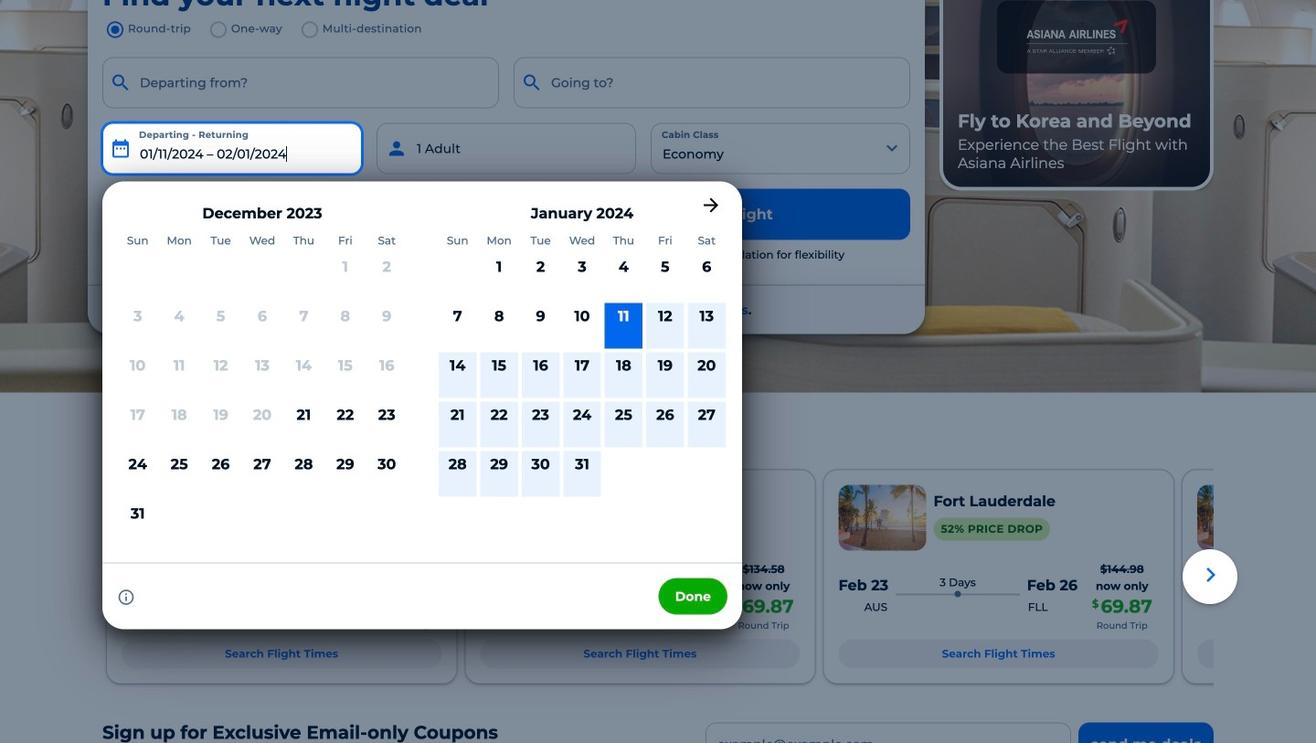 Task type: vqa. For each thing, say whether or not it's contained in the screenshot.
10 button to the left
no



Task type: locate. For each thing, give the bounding box(es) containing it.
2 fort lauderdale image image from the left
[[480, 485, 568, 551]]

advertisement region
[[940, 0, 1215, 191]]

2 horizontal spatial fort lauderdale image image
[[839, 485, 927, 551]]

2 none field from the left
[[514, 57, 911, 108]]

1 none field from the left
[[102, 57, 499, 108]]

Promotion email input field
[[706, 723, 1072, 744]]

1 horizontal spatial fort lauderdale image image
[[480, 485, 568, 551]]

None field
[[102, 57, 499, 108], [514, 57, 911, 108]]

none field departing from?
[[102, 57, 499, 108]]

Departing from? field
[[102, 57, 499, 108]]

0 horizontal spatial fort lauderdale image image
[[122, 485, 209, 551]]

fort lauderdale image image
[[122, 485, 209, 551], [480, 485, 568, 551], [839, 485, 927, 551]]

3 fort lauderdale image image from the left
[[839, 485, 927, 551]]

1 fort lauderdale image image from the left
[[122, 485, 209, 551]]

1 horizontal spatial none field
[[514, 57, 911, 108]]

0 horizontal spatial none field
[[102, 57, 499, 108]]



Task type: describe. For each thing, give the bounding box(es) containing it.
show february 2024 image
[[701, 194, 723, 216]]

Departing – Returning Date Picker field
[[102, 123, 362, 174]]

Going to? field
[[514, 57, 911, 108]]

next image
[[1198, 561, 1227, 590]]

traveler selection text field
[[377, 123, 637, 174]]

flight-search-form element
[[95, 17, 1317, 630]]

none field going to?
[[514, 57, 911, 108]]



